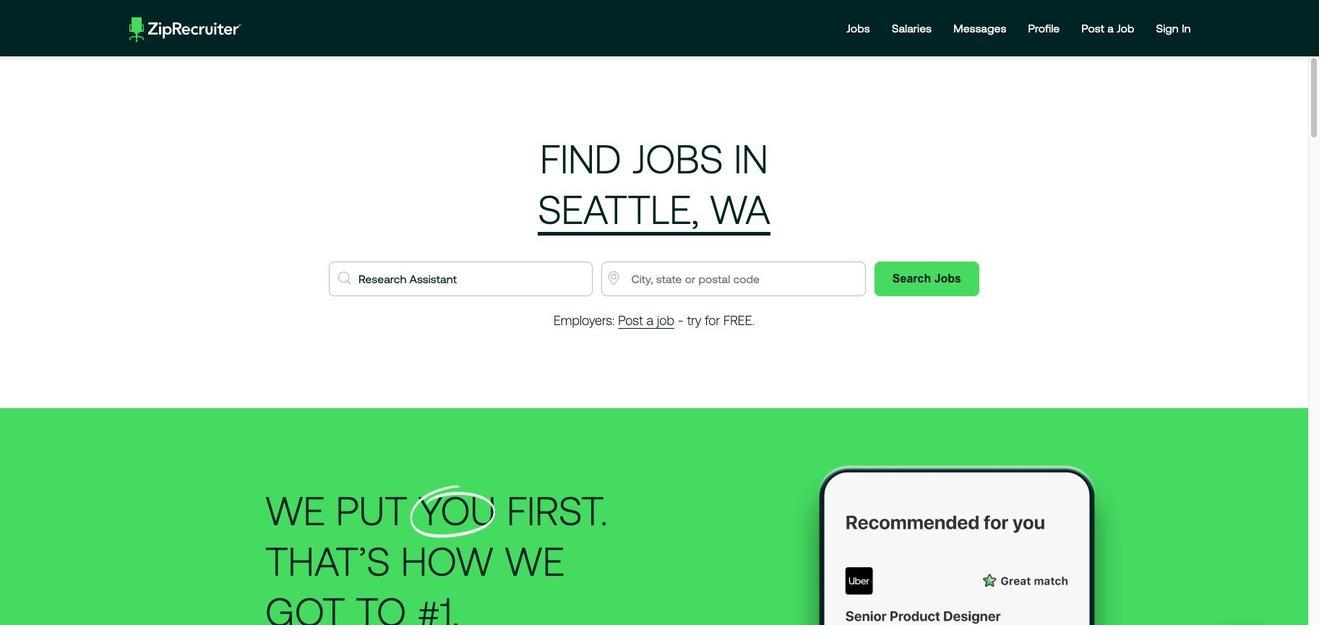 Task type: locate. For each thing, give the bounding box(es) containing it.
None submit
[[874, 262, 979, 296]]

ziprecruiter image
[[129, 17, 241, 42]]



Task type: describe. For each thing, give the bounding box(es) containing it.
main element
[[117, 12, 1202, 45]]

City, state or postal code text field
[[602, 262, 866, 296]]

Search title or keyword text field
[[329, 262, 593, 296]]



Task type: vqa. For each thing, say whether or not it's contained in the screenshot.
Main element
yes



